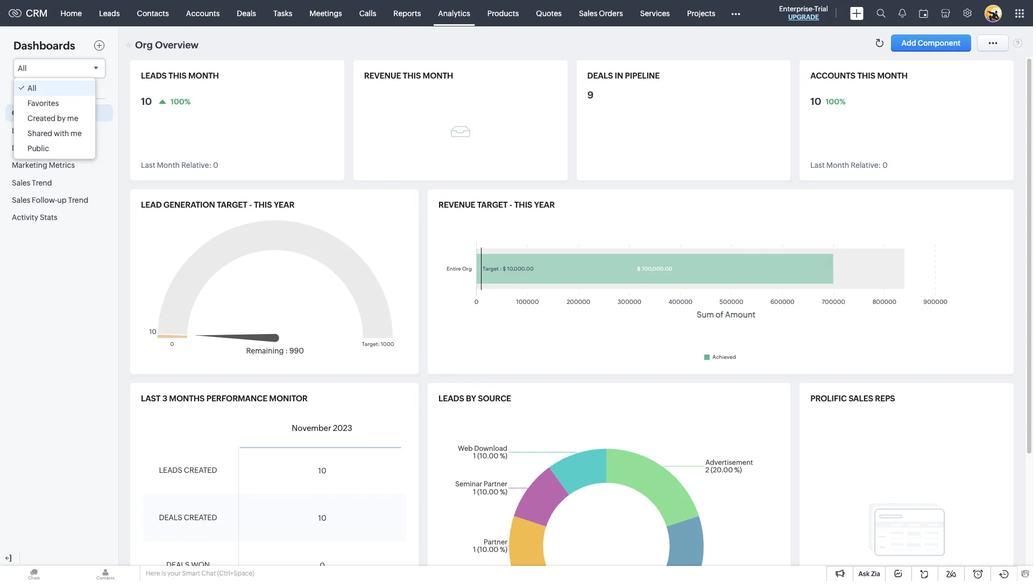 Task type: describe. For each thing, give the bounding box(es) containing it.
deals link
[[228, 0, 265, 26]]

lead
[[12, 126, 29, 135]]

1 vertical spatial org
[[12, 109, 26, 118]]

accounts this month
[[811, 71, 908, 80]]

tree containing all
[[14, 78, 95, 159]]

deals
[[237, 9, 256, 17]]

0 for leads this month
[[213, 161, 218, 170]]

created for deals created
[[184, 514, 217, 522]]

1 horizontal spatial org
[[135, 39, 153, 51]]

leads this month
[[141, 71, 219, 80]]

by
[[57, 114, 66, 123]]

9
[[588, 89, 594, 101]]

crm
[[26, 8, 48, 19]]

home
[[61, 9, 82, 17]]

up
[[57, 196, 67, 205]]

sales for sales trend
[[12, 179, 30, 187]]

create menu image
[[851, 7, 864, 20]]

2 year from the left
[[534, 200, 555, 209]]

smart
[[182, 570, 200, 578]]

deals created
[[159, 514, 217, 522]]

1 target from the left
[[217, 200, 248, 209]]

reports link
[[385, 0, 430, 26]]

with
[[54, 129, 69, 138]]

all for tree containing all
[[27, 84, 36, 93]]

last 3 months performance monitor
[[141, 394, 308, 403]]

deals for deals won
[[166, 561, 190, 570]]

1 horizontal spatial org overview
[[135, 39, 199, 51]]

chats image
[[0, 566, 68, 581]]

tasks
[[273, 9, 292, 17]]

crm link
[[9, 8, 48, 19]]

ask zia
[[859, 571, 881, 578]]

leads link
[[91, 0, 128, 26]]

enterprise-trial upgrade
[[779, 5, 828, 21]]

generation
[[164, 200, 215, 209]]

products link
[[479, 0, 528, 26]]

sales follow-up trend
[[12, 196, 88, 205]]

pipeline
[[625, 71, 660, 80]]

quotes link
[[528, 0, 571, 26]]

revenue this month
[[364, 71, 453, 80]]

deals in pipeline
[[588, 71, 660, 80]]

prolific
[[811, 394, 847, 403]]

1 vertical spatial trend
[[68, 196, 88, 205]]

achieved
[[713, 354, 736, 360]]

leads for leads this month
[[141, 71, 167, 80]]

activity
[[12, 213, 38, 222]]

meetings link
[[301, 0, 351, 26]]

chat
[[202, 570, 216, 578]]

this for accounts
[[858, 71, 876, 80]]

follow-
[[32, 196, 57, 205]]

sales follow-up trend link
[[5, 191, 113, 209]]

projects
[[687, 9, 716, 17]]

this for revenue
[[403, 71, 421, 80]]

contacts
[[137, 9, 169, 17]]

created for leads created
[[184, 466, 217, 475]]

reps
[[875, 394, 896, 403]]

november
[[292, 424, 331, 433]]

sales orders
[[579, 9, 623, 17]]

months
[[169, 394, 205, 403]]

search element
[[870, 0, 893, 26]]

won
[[191, 561, 210, 570]]

relative: for accounts
[[851, 161, 881, 170]]

here is your smart chat (ctrl+space)
[[146, 570, 254, 578]]

created
[[27, 114, 56, 123]]

month for accounts
[[827, 161, 850, 170]]

accounts link
[[178, 0, 228, 26]]

1 horizontal spatial overview
[[155, 39, 199, 51]]

lead generation target - this year
[[141, 200, 295, 209]]

calls link
[[351, 0, 385, 26]]

quotes
[[536, 9, 562, 17]]

contacts image
[[72, 566, 139, 581]]

last for accounts this month
[[811, 161, 825, 170]]

me for created by me
[[67, 114, 78, 123]]

All field
[[13, 59, 106, 78]]

last
[[141, 394, 161, 403]]

deal insights link
[[5, 139, 113, 157]]

month for leads this month
[[188, 71, 219, 80]]

sales for sales follow-up trend
[[12, 196, 30, 205]]

Search text field
[[13, 83, 105, 99]]

monitor
[[269, 394, 308, 403]]

home link
[[52, 0, 91, 26]]

lead analytics link
[[5, 122, 113, 139]]

2 target from the left
[[477, 200, 508, 209]]

calls
[[359, 9, 376, 17]]

0 horizontal spatial overview
[[27, 109, 61, 118]]

accounts
[[186, 9, 220, 17]]

signals image
[[899, 9, 907, 18]]

calendar image
[[919, 9, 929, 17]]

stats
[[40, 213, 57, 222]]

shared with me
[[27, 129, 82, 138]]

(ctrl+space)
[[217, 570, 254, 578]]

lead analytics
[[12, 126, 63, 135]]

projects link
[[679, 0, 724, 26]]

revenue for revenue this month
[[364, 71, 401, 80]]



Task type: locate. For each thing, give the bounding box(es) containing it.
0 horizontal spatial month
[[188, 71, 219, 80]]

in
[[615, 71, 623, 80]]

deals won
[[166, 561, 210, 570]]

2 horizontal spatial 0
[[883, 161, 888, 170]]

0 horizontal spatial analytics
[[31, 126, 63, 135]]

create menu element
[[844, 0, 870, 26]]

services
[[640, 9, 670, 17]]

0 horizontal spatial revenue
[[364, 71, 401, 80]]

all up favorites
[[27, 84, 36, 93]]

month
[[157, 161, 180, 170], [827, 161, 850, 170]]

contacts link
[[128, 0, 178, 26]]

2 horizontal spatial month
[[878, 71, 908, 80]]

favorites
[[27, 99, 59, 108]]

overview down favorites
[[27, 109, 61, 118]]

0 for accounts this month
[[883, 161, 888, 170]]

this
[[169, 71, 187, 80], [403, 71, 421, 80], [858, 71, 876, 80], [254, 200, 272, 209], [514, 200, 533, 209]]

source
[[478, 394, 511, 403]]

2023
[[333, 424, 352, 433]]

10
[[141, 96, 152, 107], [811, 96, 822, 107], [318, 467, 327, 475], [318, 514, 327, 523]]

trend down the marketing metrics
[[32, 179, 52, 187]]

2 last from the left
[[811, 161, 825, 170]]

0 horizontal spatial year
[[274, 200, 295, 209]]

deals down "leads created" at the bottom left of page
[[159, 514, 182, 522]]

trial
[[815, 5, 828, 13]]

me right by on the left top of page
[[67, 114, 78, 123]]

relative:
[[181, 161, 212, 170], [851, 161, 881, 170]]

0 vertical spatial created
[[184, 466, 217, 475]]

revenue for revenue target - this year
[[439, 200, 476, 209]]

0 vertical spatial org overview
[[135, 39, 199, 51]]

0 vertical spatial deals
[[588, 71, 613, 80]]

signals element
[[893, 0, 913, 26]]

0 horizontal spatial -
[[249, 200, 252, 209]]

meetings
[[310, 9, 342, 17]]

deal
[[12, 144, 27, 152]]

0 vertical spatial revenue
[[364, 71, 401, 80]]

0 vertical spatial leads
[[141, 71, 167, 80]]

100% down 'leads this month'
[[171, 97, 191, 106]]

2 created from the top
[[184, 514, 217, 522]]

1 horizontal spatial month
[[423, 71, 453, 80]]

1 vertical spatial all
[[27, 84, 36, 93]]

marketing metrics link
[[5, 157, 113, 174]]

performance
[[207, 394, 268, 403]]

1 vertical spatial revenue
[[439, 200, 476, 209]]

org overview inside org overview link
[[12, 109, 61, 118]]

me for shared with me
[[71, 129, 82, 138]]

by
[[466, 394, 476, 403]]

month for accounts this month
[[878, 71, 908, 80]]

last for leads this month
[[141, 161, 155, 170]]

org overview up 'leads this month'
[[135, 39, 199, 51]]

2 month from the left
[[827, 161, 850, 170]]

1 month from the left
[[188, 71, 219, 80]]

0 horizontal spatial target
[[217, 200, 248, 209]]

november 2023
[[292, 424, 352, 433]]

sales trend
[[12, 179, 52, 187]]

marketing metrics
[[12, 161, 75, 170]]

0 horizontal spatial trend
[[32, 179, 52, 187]]

all down dashboards
[[18, 64, 27, 73]]

0
[[213, 161, 218, 170], [883, 161, 888, 170], [320, 562, 325, 570]]

0 horizontal spatial org
[[12, 109, 26, 118]]

profile element
[[979, 0, 1009, 26]]

metrics
[[49, 161, 75, 170]]

deals up your
[[166, 561, 190, 570]]

help image
[[1014, 38, 1023, 48]]

0 vertical spatial sales
[[579, 9, 598, 17]]

products
[[488, 9, 519, 17]]

1 horizontal spatial 0
[[320, 562, 325, 570]]

1 vertical spatial sales
[[12, 179, 30, 187]]

2 - from the left
[[510, 200, 513, 209]]

0 horizontal spatial all
[[18, 64, 27, 73]]

analytics down created
[[31, 126, 63, 135]]

public
[[27, 144, 49, 153]]

10 100%
[[811, 96, 846, 107]]

zia
[[871, 571, 881, 578]]

sales trend link
[[5, 174, 113, 191]]

month for leads
[[157, 161, 180, 170]]

analytics link
[[430, 0, 479, 26]]

1 - from the left
[[249, 200, 252, 209]]

orders
[[599, 9, 623, 17]]

0 horizontal spatial 0
[[213, 161, 218, 170]]

1 vertical spatial overview
[[27, 109, 61, 118]]

prolific sales reps
[[811, 394, 896, 403]]

target
[[217, 200, 248, 209], [477, 200, 508, 209]]

trend right up
[[68, 196, 88, 205]]

0 vertical spatial me
[[67, 114, 78, 123]]

2 vertical spatial deals
[[166, 561, 190, 570]]

100% inside 10 100%
[[826, 97, 846, 106]]

1 horizontal spatial last month relative: 0
[[811, 161, 888, 170]]

1 horizontal spatial all
[[27, 84, 36, 93]]

1 horizontal spatial -
[[510, 200, 513, 209]]

2 relative: from the left
[[851, 161, 881, 170]]

leads for leads by source
[[439, 394, 464, 403]]

1 horizontal spatial relative:
[[851, 161, 881, 170]]

Other Modules field
[[724, 5, 748, 22]]

leads
[[99, 9, 120, 17]]

overview
[[155, 39, 199, 51], [27, 109, 61, 118]]

created
[[184, 466, 217, 475], [184, 514, 217, 522]]

ask
[[859, 571, 870, 578]]

all inside "field"
[[18, 64, 27, 73]]

revenue target - this year
[[439, 200, 555, 209]]

1 vertical spatial deals
[[159, 514, 182, 522]]

0 vertical spatial all
[[18, 64, 27, 73]]

None button
[[891, 34, 972, 52]]

last month relative: 0 for accounts
[[811, 161, 888, 170]]

1 horizontal spatial month
[[827, 161, 850, 170]]

sales up activity
[[12, 196, 30, 205]]

0 horizontal spatial org overview
[[12, 109, 61, 118]]

leads
[[141, 71, 167, 80], [439, 394, 464, 403], [159, 466, 182, 475]]

org up lead on the top of page
[[12, 109, 26, 118]]

sales down marketing
[[12, 179, 30, 187]]

reports
[[394, 9, 421, 17]]

1 month from the left
[[157, 161, 180, 170]]

deals left in
[[588, 71, 613, 80]]

0 horizontal spatial last
[[141, 161, 155, 170]]

shared
[[27, 129, 52, 138]]

trend
[[32, 179, 52, 187], [68, 196, 88, 205]]

here
[[146, 570, 160, 578]]

2 100% from the left
[[826, 97, 846, 106]]

me
[[67, 114, 78, 123], [71, 129, 82, 138]]

analytics
[[438, 9, 470, 17], [31, 126, 63, 135]]

leads for leads created
[[159, 466, 182, 475]]

me right with
[[71, 129, 82, 138]]

all for all "field"
[[18, 64, 27, 73]]

org down the contacts
[[135, 39, 153, 51]]

1 horizontal spatial analytics
[[438, 9, 470, 17]]

1 horizontal spatial last
[[811, 161, 825, 170]]

sales left orders
[[579, 9, 598, 17]]

relative: for leads
[[181, 161, 212, 170]]

1 year from the left
[[274, 200, 295, 209]]

services link
[[632, 0, 679, 26]]

last month relative: 0 for leads
[[141, 161, 218, 170]]

100% down accounts
[[826, 97, 846, 106]]

enterprise-
[[779, 5, 815, 13]]

2 vertical spatial sales
[[12, 196, 30, 205]]

1 vertical spatial org overview
[[12, 109, 61, 118]]

created up deals created
[[184, 466, 217, 475]]

upgrade
[[789, 13, 819, 21]]

1 vertical spatial leads
[[439, 394, 464, 403]]

1 vertical spatial me
[[71, 129, 82, 138]]

insights
[[29, 144, 57, 152]]

1 created from the top
[[184, 466, 217, 475]]

sales
[[579, 9, 598, 17], [12, 179, 30, 187], [12, 196, 30, 205]]

100%
[[171, 97, 191, 106], [826, 97, 846, 106]]

0 vertical spatial trend
[[32, 179, 52, 187]]

1 last from the left
[[141, 161, 155, 170]]

1 relative: from the left
[[181, 161, 212, 170]]

1 horizontal spatial year
[[534, 200, 555, 209]]

0 horizontal spatial month
[[157, 161, 180, 170]]

marketing
[[12, 161, 47, 170]]

0 vertical spatial overview
[[155, 39, 199, 51]]

deal insights
[[12, 144, 57, 152]]

1 horizontal spatial revenue
[[439, 200, 476, 209]]

month
[[188, 71, 219, 80], [423, 71, 453, 80], [878, 71, 908, 80]]

sales orders link
[[571, 0, 632, 26]]

month for revenue this month
[[423, 71, 453, 80]]

0 horizontal spatial relative:
[[181, 161, 212, 170]]

leads created
[[159, 466, 217, 475]]

0 horizontal spatial last month relative: 0
[[141, 161, 218, 170]]

3
[[162, 394, 167, 403]]

1 vertical spatial created
[[184, 514, 217, 522]]

overview up 'leads this month'
[[155, 39, 199, 51]]

1 horizontal spatial target
[[477, 200, 508, 209]]

1 100% from the left
[[171, 97, 191, 106]]

0 vertical spatial analytics
[[438, 9, 470, 17]]

last month relative: 0
[[141, 161, 218, 170], [811, 161, 888, 170]]

1 horizontal spatial trend
[[68, 196, 88, 205]]

search image
[[877, 9, 886, 18]]

activity stats link
[[5, 209, 113, 226]]

deals for deals in pipeline
[[588, 71, 613, 80]]

0 horizontal spatial 100%
[[171, 97, 191, 106]]

2 month from the left
[[423, 71, 453, 80]]

3 month from the left
[[878, 71, 908, 80]]

2 last month relative: 0 from the left
[[811, 161, 888, 170]]

all inside tree
[[27, 84, 36, 93]]

tree
[[14, 78, 95, 159]]

deals for deals created
[[159, 514, 182, 522]]

created by me
[[27, 114, 78, 123]]

1 horizontal spatial 100%
[[826, 97, 846, 106]]

2 vertical spatial leads
[[159, 466, 182, 475]]

1 vertical spatial analytics
[[31, 126, 63, 135]]

activity stats
[[12, 213, 57, 222]]

1 last month relative: 0 from the left
[[141, 161, 218, 170]]

leads by source
[[439, 394, 511, 403]]

org
[[135, 39, 153, 51], [12, 109, 26, 118]]

profile image
[[985, 5, 1002, 22]]

year
[[274, 200, 295, 209], [534, 200, 555, 209]]

created up won
[[184, 514, 217, 522]]

accounts
[[811, 71, 856, 80]]

org overview link
[[5, 104, 113, 122]]

sales for sales orders
[[579, 9, 598, 17]]

0 vertical spatial org
[[135, 39, 153, 51]]

is
[[161, 570, 166, 578]]

tasks link
[[265, 0, 301, 26]]

all
[[18, 64, 27, 73], [27, 84, 36, 93]]

analytics right the reports link
[[438, 9, 470, 17]]

org overview down favorites
[[12, 109, 61, 118]]

lead
[[141, 200, 162, 209]]

this for leads
[[169, 71, 187, 80]]



Task type: vqa. For each thing, say whether or not it's contained in the screenshot.


